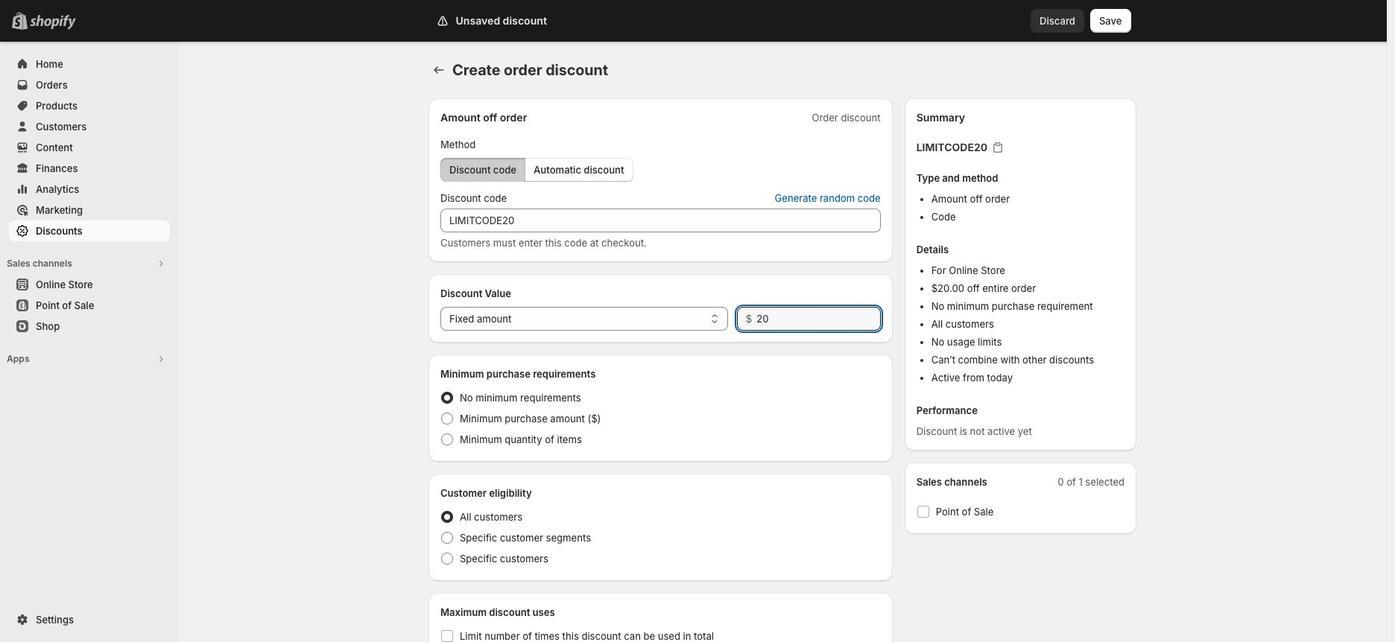 Task type: locate. For each thing, give the bounding box(es) containing it.
None text field
[[441, 209, 881, 233]]

shopify image
[[30, 15, 76, 30]]



Task type: describe. For each thing, give the bounding box(es) containing it.
0.00 text field
[[757, 307, 881, 331]]



Task type: vqa. For each thing, say whether or not it's contained in the screenshot.
text field
yes



